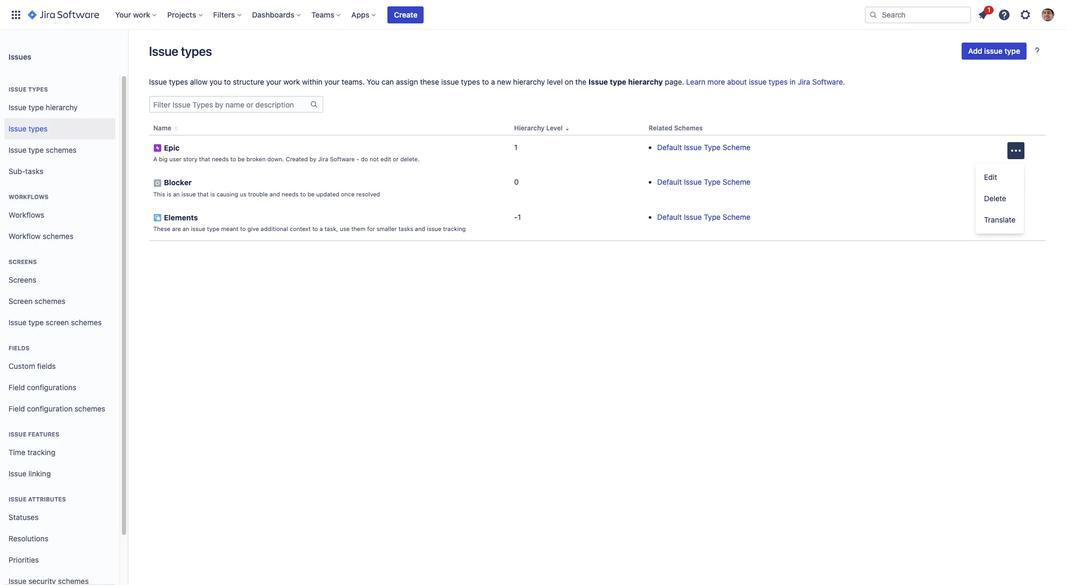 Task type: locate. For each thing, give the bounding box(es) containing it.
an
[[173, 191, 180, 197], [183, 225, 189, 232]]

types left new
[[461, 77, 480, 86]]

in
[[790, 77, 796, 86]]

1 vertical spatial work
[[284, 77, 300, 86]]

field up issue features
[[9, 404, 25, 413]]

schemes inside fields group
[[75, 404, 105, 413]]

screens down workflow
[[9, 258, 37, 265]]

level
[[547, 124, 563, 132]]

that for epic
[[199, 156, 210, 163]]

screens up screen
[[9, 275, 36, 284]]

0 vertical spatial an
[[173, 191, 180, 197]]

0 horizontal spatial an
[[173, 191, 180, 197]]

Search field
[[865, 6, 972, 23]]

field for field configurations
[[9, 383, 25, 392]]

type left learn more image
[[1005, 46, 1021, 55]]

type for 1
[[704, 143, 721, 152]]

tasks
[[25, 166, 43, 176], [399, 225, 414, 232]]

workflows for workflows link
[[9, 210, 44, 219]]

2 type from the top
[[704, 178, 721, 187]]

hierarchy left page.
[[629, 77, 663, 86]]

1 horizontal spatial -
[[514, 212, 518, 221]]

issue down elements
[[191, 225, 206, 232]]

screens group
[[4, 247, 116, 337]]

is left causing
[[210, 191, 215, 197]]

scheme for 1
[[723, 143, 751, 152]]

type for 0
[[704, 178, 721, 187]]

0 horizontal spatial issue types
[[9, 124, 48, 133]]

you
[[210, 77, 222, 86]]

workflows up workflow
[[9, 210, 44, 219]]

0 horizontal spatial a
[[320, 225, 323, 232]]

your right structure
[[266, 77, 282, 86]]

0 horizontal spatial tasks
[[25, 166, 43, 176]]

0 vertical spatial type
[[704, 143, 721, 152]]

0 vertical spatial a
[[491, 77, 495, 86]]

default for 0
[[658, 178, 682, 187]]

types
[[181, 44, 212, 59], [169, 77, 188, 86], [461, 77, 480, 86], [769, 77, 788, 86], [28, 124, 48, 133]]

0 vertical spatial default
[[658, 143, 682, 152]]

group
[[976, 164, 1025, 234]]

1
[[988, 6, 991, 14], [514, 143, 518, 152], [518, 212, 521, 221]]

1 vertical spatial an
[[183, 225, 189, 232]]

1 vertical spatial workflows
[[9, 210, 44, 219]]

issue linking link
[[4, 463, 116, 485]]

0 horizontal spatial be
[[238, 156, 245, 163]]

hierarchy
[[514, 124, 545, 132]]

1 vertical spatial field
[[9, 404, 25, 413]]

page.
[[665, 77, 685, 86]]

and right the trouble on the top
[[270, 191, 280, 197]]

default for 1
[[658, 143, 682, 152]]

default issue type scheme link for -1
[[658, 212, 751, 221]]

1 horizontal spatial needs
[[282, 191, 299, 197]]

or
[[393, 156, 399, 163]]

1 vertical spatial be
[[308, 191, 315, 197]]

1 field from the top
[[9, 383, 25, 392]]

your right "within"
[[325, 77, 340, 86]]

issue type screen schemes link
[[4, 312, 116, 333]]

us
[[240, 191, 247, 197]]

1 default issue type scheme link from the top
[[658, 143, 751, 152]]

statuses link
[[4, 507, 116, 528]]

2 vertical spatial default issue type scheme
[[658, 212, 751, 221]]

smaller
[[377, 225, 397, 232]]

0 vertical spatial default issue type scheme
[[658, 143, 751, 152]]

1 horizontal spatial an
[[183, 225, 189, 232]]

1 vertical spatial issue types
[[9, 124, 48, 133]]

types up issue type schemes
[[28, 124, 48, 133]]

0 vertical spatial work
[[133, 10, 150, 19]]

0 vertical spatial default issue type scheme link
[[658, 143, 751, 152]]

workflows down sub-tasks at the top
[[9, 193, 49, 200]]

2 default issue type scheme from the top
[[658, 178, 751, 187]]

teams.
[[342, 77, 365, 86]]

1 horizontal spatial issue types
[[149, 44, 212, 59]]

0 vertical spatial and
[[270, 191, 280, 197]]

resolutions
[[9, 534, 48, 543]]

default issue type scheme link for 0
[[658, 178, 751, 187]]

1 horizontal spatial jira
[[798, 77, 811, 86]]

to left updated
[[300, 191, 306, 197]]

translate
[[985, 215, 1016, 224]]

tasks right "smaller"
[[399, 225, 414, 232]]

default issue type scheme link
[[658, 143, 751, 152], [658, 178, 751, 187], [658, 212, 751, 221]]

1 inside banner
[[988, 6, 991, 14]]

custom fields link
[[4, 356, 116, 377]]

issue inside button
[[985, 46, 1003, 55]]

for
[[367, 225, 375, 232]]

banner
[[0, 0, 1068, 30]]

2 field from the top
[[9, 404, 25, 413]]

- left do on the left of the page
[[357, 156, 360, 163]]

1 vertical spatial screens
[[9, 275, 36, 284]]

type left the screen
[[28, 318, 44, 327]]

0 horizontal spatial and
[[270, 191, 280, 197]]

0 vertical spatial issue types
[[149, 44, 212, 59]]

1 left help image
[[988, 6, 991, 14]]

field configurations
[[9, 383, 76, 392]]

down.
[[267, 156, 284, 163]]

issue down blocker
[[182, 191, 196, 197]]

learn more about issue types in jira software. link
[[687, 77, 846, 86]]

work left "within"
[[284, 77, 300, 86]]

type right the
[[610, 77, 627, 86]]

0 vertical spatial field
[[9, 383, 25, 392]]

search image
[[870, 10, 878, 19]]

1 vertical spatial tasks
[[399, 225, 414, 232]]

a left new
[[491, 77, 495, 86]]

jira right in
[[798, 77, 811, 86]]

0 vertical spatial jira
[[798, 77, 811, 86]]

field down custom
[[9, 383, 25, 392]]

screens inside screens link
[[9, 275, 36, 284]]

a left task,
[[320, 225, 323, 232]]

0 vertical spatial workflows
[[9, 193, 49, 200]]

Filter Issue Types by name or description text field
[[150, 97, 310, 112]]

1 horizontal spatial be
[[308, 191, 315, 197]]

1 vertical spatial jira
[[318, 156, 328, 163]]

1 down 0
[[518, 212, 521, 221]]

type down types
[[28, 103, 44, 112]]

jira right by on the left top of page
[[318, 156, 328, 163]]

an down blocker
[[173, 191, 180, 197]]

1 vertical spatial default issue type scheme link
[[658, 178, 751, 187]]

scheme
[[723, 143, 751, 152], [723, 178, 751, 187], [723, 212, 751, 221]]

1 vertical spatial a
[[320, 225, 323, 232]]

1 down the hierarchy
[[514, 143, 518, 152]]

meant
[[221, 225, 239, 232]]

schemes up issue type screen schemes
[[35, 296, 65, 305]]

learn more image
[[1032, 45, 1044, 58]]

1 horizontal spatial tasks
[[399, 225, 414, 232]]

primary element
[[6, 0, 865, 30]]

default issue type scheme link for 1
[[658, 143, 751, 152]]

to left broken
[[231, 156, 236, 163]]

1 default issue type scheme from the top
[[658, 143, 751, 152]]

the
[[576, 77, 587, 86]]

schemes down workflows link
[[43, 231, 73, 241]]

1 your from the left
[[266, 77, 282, 86]]

3 scheme from the top
[[723, 212, 751, 221]]

issue inside 'group'
[[9, 496, 27, 503]]

delete
[[985, 194, 1007, 203]]

hierarchy right new
[[514, 77, 545, 86]]

to left new
[[482, 77, 489, 86]]

1 is from the left
[[167, 191, 171, 197]]

epic
[[164, 144, 180, 153]]

created
[[286, 156, 308, 163]]

3 type from the top
[[704, 212, 721, 221]]

2 vertical spatial default
[[658, 212, 682, 221]]

3 default issue type scheme from the top
[[658, 212, 751, 221]]

to right context
[[313, 225, 318, 232]]

issue right add
[[985, 46, 1003, 55]]

to right you
[[224, 77, 231, 86]]

that for blocker
[[198, 191, 209, 197]]

2 vertical spatial scheme
[[723, 212, 751, 221]]

help image
[[999, 8, 1011, 21]]

your
[[266, 77, 282, 86], [325, 77, 340, 86]]

1 workflows from the top
[[9, 193, 49, 200]]

0 horizontal spatial needs
[[212, 156, 229, 163]]

0 vertical spatial needs
[[212, 156, 229, 163]]

field configurations link
[[4, 377, 116, 398]]

work right the your
[[133, 10, 150, 19]]

3 default from the top
[[658, 212, 682, 221]]

0 vertical spatial tasks
[[25, 166, 43, 176]]

default issue type scheme for 1
[[658, 143, 751, 152]]

1 horizontal spatial a
[[491, 77, 495, 86]]

issue right these
[[442, 77, 459, 86]]

0 vertical spatial scheme
[[723, 143, 751, 152]]

1 vertical spatial tracking
[[27, 448, 55, 457]]

workflows group
[[4, 182, 116, 250]]

default issue type scheme for 0
[[658, 178, 751, 187]]

type inside screens group
[[28, 318, 44, 327]]

1 horizontal spatial your
[[325, 77, 340, 86]]

edit link
[[976, 167, 1025, 188]]

default issue type scheme for -1
[[658, 212, 751, 221]]

0 horizontal spatial -
[[357, 156, 360, 163]]

issue
[[149, 44, 178, 59], [149, 77, 167, 86], [589, 77, 608, 86], [9, 86, 27, 93], [9, 103, 26, 112], [9, 124, 26, 133], [684, 143, 702, 152], [9, 145, 26, 154], [684, 178, 702, 187], [684, 212, 702, 221], [9, 318, 26, 327], [9, 431, 27, 438], [9, 469, 26, 478], [9, 496, 27, 503]]

0 vertical spatial 1
[[988, 6, 991, 14]]

issue
[[985, 46, 1003, 55], [442, 77, 459, 86], [749, 77, 767, 86], [182, 191, 196, 197], [191, 225, 206, 232], [427, 225, 442, 232]]

1 vertical spatial -
[[514, 212, 518, 221]]

1 vertical spatial default
[[658, 178, 682, 187]]

type up sub-tasks at the top
[[28, 145, 44, 154]]

jira software image
[[28, 8, 99, 21], [28, 8, 99, 21]]

your work
[[115, 10, 150, 19]]

issue types
[[149, 44, 212, 59], [9, 124, 48, 133]]

0 vertical spatial that
[[199, 156, 210, 163]]

your
[[115, 10, 131, 19]]

0 vertical spatial be
[[238, 156, 245, 163]]

1 vertical spatial that
[[198, 191, 209, 197]]

schemes inside workflows 'group'
[[43, 231, 73, 241]]

needs right the trouble on the top
[[282, 191, 299, 197]]

allow
[[190, 77, 208, 86]]

screens
[[9, 258, 37, 265], [9, 275, 36, 284]]

1 horizontal spatial and
[[415, 225, 426, 232]]

this
[[153, 191, 165, 197]]

default
[[658, 143, 682, 152], [658, 178, 682, 187], [658, 212, 682, 221]]

configurations
[[27, 383, 76, 392]]

time
[[9, 448, 25, 457]]

0 vertical spatial screens
[[9, 258, 37, 265]]

priorities link
[[4, 550, 116, 571]]

custom
[[9, 361, 35, 370]]

0 horizontal spatial tracking
[[27, 448, 55, 457]]

2 scheme from the top
[[723, 178, 751, 187]]

these are an issue type meant to give additional context to a task, use them for smaller tasks and issue tracking
[[153, 225, 466, 232]]

type
[[704, 143, 721, 152], [704, 178, 721, 187], [704, 212, 721, 221]]

features
[[28, 431, 59, 438]]

sub-tasks
[[9, 166, 43, 176]]

issue types up the allow
[[149, 44, 212, 59]]

0 horizontal spatial hierarchy
[[46, 103, 78, 112]]

is
[[167, 191, 171, 197], [210, 191, 215, 197]]

that left causing
[[198, 191, 209, 197]]

1 vertical spatial type
[[704, 178, 721, 187]]

translate link
[[976, 209, 1025, 231]]

type
[[1005, 46, 1021, 55], [610, 77, 627, 86], [28, 103, 44, 112], [28, 145, 44, 154], [207, 225, 220, 232], [28, 318, 44, 327]]

0 horizontal spatial work
[[133, 10, 150, 19]]

be left updated
[[308, 191, 315, 197]]

types
[[28, 86, 48, 93]]

that right story
[[199, 156, 210, 163]]

0 horizontal spatial is
[[167, 191, 171, 197]]

add issue type
[[969, 46, 1021, 55]]

are
[[172, 225, 181, 232]]

1 vertical spatial default issue type scheme
[[658, 178, 751, 187]]

schemes
[[675, 124, 703, 132]]

1 default from the top
[[658, 143, 682, 152]]

2 vertical spatial type
[[704, 212, 721, 221]]

0 vertical spatial -
[[357, 156, 360, 163]]

type inside button
[[1005, 46, 1021, 55]]

schemes down issue types link
[[46, 145, 77, 154]]

be left broken
[[238, 156, 245, 163]]

field configuration schemes
[[9, 404, 105, 413]]

schemes down "field configurations" link
[[75, 404, 105, 413]]

learn
[[687, 77, 706, 86]]

workflows link
[[4, 205, 116, 226]]

issue types up issue type schemes
[[9, 124, 48, 133]]

user
[[169, 156, 182, 163]]

1 horizontal spatial is
[[210, 191, 215, 197]]

an right are
[[183, 225, 189, 232]]

issue type screen schemes
[[9, 318, 102, 327]]

1 scheme from the top
[[723, 143, 751, 152]]

1 horizontal spatial hierarchy
[[514, 77, 545, 86]]

types inside group
[[28, 124, 48, 133]]

0
[[514, 178, 519, 187]]

and right "smaller"
[[415, 225, 426, 232]]

1 vertical spatial scheme
[[723, 178, 751, 187]]

3 default issue type scheme link from the top
[[658, 212, 751, 221]]

them
[[352, 225, 366, 232]]

schemes right the screen
[[71, 318, 102, 327]]

2 workflows from the top
[[9, 210, 44, 219]]

work
[[133, 10, 150, 19], [284, 77, 300, 86]]

types left the allow
[[169, 77, 188, 86]]

issue right "smaller"
[[427, 225, 442, 232]]

screen
[[9, 296, 33, 305]]

issue types
[[9, 86, 48, 93]]

needs
[[212, 156, 229, 163], [282, 191, 299, 197]]

2 vertical spatial default issue type scheme link
[[658, 212, 751, 221]]

1 type from the top
[[704, 143, 721, 152]]

2 default from the top
[[658, 178, 682, 187]]

hierarchy inside issue types group
[[46, 103, 78, 112]]

0 vertical spatial tracking
[[443, 225, 466, 232]]

is right this
[[167, 191, 171, 197]]

screen
[[46, 318, 69, 327]]

issue types group
[[4, 75, 116, 185]]

2 default issue type scheme link from the top
[[658, 178, 751, 187]]

1 screens from the top
[[9, 258, 37, 265]]

2 screens from the top
[[9, 275, 36, 284]]

- down 0
[[514, 212, 518, 221]]

hierarchy up issue types link
[[46, 103, 78, 112]]

tasks down issue type schemes
[[25, 166, 43, 176]]

needs right story
[[212, 156, 229, 163]]

0 horizontal spatial your
[[266, 77, 282, 86]]



Task type: vqa. For each thing, say whether or not it's contained in the screenshot.
Project management button
no



Task type: describe. For each thing, give the bounding box(es) containing it.
2 is from the left
[[210, 191, 215, 197]]

scheme for 0
[[723, 178, 751, 187]]

add issue type button
[[963, 43, 1027, 60]]

about
[[728, 77, 747, 86]]

actions image
[[1010, 144, 1023, 157]]

blocker
[[164, 178, 192, 187]]

on
[[565, 77, 574, 86]]

related schemes
[[649, 124, 703, 132]]

type for -1
[[704, 212, 721, 221]]

edit
[[381, 156, 391, 163]]

configuration
[[27, 404, 73, 413]]

sidebar navigation image
[[116, 43, 140, 64]]

workflows for workflows 'group'
[[9, 193, 49, 200]]

schemes inside issue types group
[[46, 145, 77, 154]]

elements
[[164, 213, 198, 222]]

2 your from the left
[[325, 77, 340, 86]]

workflow schemes link
[[4, 226, 116, 247]]

big
[[159, 156, 168, 163]]

give
[[248, 225, 259, 232]]

screens link
[[4, 269, 116, 291]]

story
[[183, 156, 198, 163]]

time tracking
[[9, 448, 55, 457]]

group containing edit
[[976, 164, 1025, 234]]

broken
[[247, 156, 266, 163]]

sub-tasks link
[[4, 161, 116, 182]]

fields
[[9, 345, 30, 352]]

tasks inside issue types group
[[25, 166, 43, 176]]

settings image
[[1020, 8, 1033, 21]]

statuses
[[9, 513, 39, 522]]

1 vertical spatial needs
[[282, 191, 299, 197]]

priorities
[[9, 555, 39, 564]]

type left meant
[[207, 225, 220, 232]]

notifications image
[[977, 8, 990, 21]]

delete link
[[976, 188, 1025, 209]]

create
[[394, 10, 418, 19]]

schemes inside 'link'
[[35, 296, 65, 305]]

dashboards button
[[249, 6, 305, 23]]

these
[[153, 225, 170, 232]]

1 horizontal spatial tracking
[[443, 225, 466, 232]]

types up the allow
[[181, 44, 212, 59]]

-1
[[514, 212, 521, 221]]

apps button
[[348, 6, 380, 23]]

issue type hierarchy link
[[4, 97, 116, 118]]

an for elements
[[183, 225, 189, 232]]

field configuration schemes link
[[4, 398, 116, 420]]

issue attributes group
[[4, 485, 116, 585]]

causing
[[217, 191, 238, 197]]

teams
[[312, 10, 335, 19]]

dashboards
[[252, 10, 295, 19]]

teams button
[[308, 6, 345, 23]]

issue inside screens group
[[9, 318, 26, 327]]

field for field configuration schemes
[[9, 404, 25, 413]]

issue types inside group
[[9, 124, 48, 133]]

level
[[547, 77, 563, 86]]

trouble
[[248, 191, 268, 197]]

1 vertical spatial and
[[415, 225, 426, 232]]

sub-
[[9, 166, 25, 176]]

2 horizontal spatial hierarchy
[[629, 77, 663, 86]]

issue type hierarchy
[[9, 103, 78, 112]]

your profile and settings image
[[1042, 8, 1055, 21]]

default for -1
[[658, 212, 682, 221]]

not
[[370, 156, 379, 163]]

context
[[290, 225, 311, 232]]

time tracking link
[[4, 442, 116, 463]]

fields
[[37, 361, 56, 370]]

filters button
[[210, 6, 246, 23]]

can
[[382, 77, 394, 86]]

workflow
[[9, 231, 41, 241]]

issue features
[[9, 431, 59, 438]]

you
[[367, 77, 380, 86]]

structure
[[233, 77, 264, 86]]

1 vertical spatial 1
[[514, 143, 518, 152]]

additional
[[261, 225, 288, 232]]

screens for screens group
[[9, 258, 37, 265]]

banner containing your work
[[0, 0, 1068, 30]]

projects
[[167, 10, 196, 19]]

types left in
[[769, 77, 788, 86]]

task,
[[325, 225, 338, 232]]

issue attributes
[[9, 496, 66, 503]]

resolved
[[357, 191, 380, 197]]

delete.
[[401, 156, 420, 163]]

fields group
[[4, 333, 116, 423]]

work inside dropdown button
[[133, 10, 150, 19]]

0 horizontal spatial jira
[[318, 156, 328, 163]]

a big user story that needs to be broken down. created by jira software - do not edit or delete.
[[153, 156, 420, 163]]

software
[[330, 156, 355, 163]]

2 vertical spatial 1
[[518, 212, 521, 221]]

once
[[341, 191, 355, 197]]

related
[[649, 124, 673, 132]]

issue type schemes link
[[4, 140, 116, 161]]

1 horizontal spatial work
[[284, 77, 300, 86]]

name
[[153, 124, 172, 132]]

create button
[[388, 6, 424, 23]]

hierarchy level button
[[512, 124, 565, 132]]

a
[[153, 156, 157, 163]]

resolutions link
[[4, 528, 116, 550]]

software.
[[813, 77, 846, 86]]

by
[[310, 156, 317, 163]]

an for blocker
[[173, 191, 180, 197]]

appswitcher icon image
[[10, 8, 22, 21]]

issue right about
[[749, 77, 767, 86]]

updated
[[316, 191, 340, 197]]

do
[[361, 156, 368, 163]]

within
[[302, 77, 323, 86]]

apps
[[352, 10, 370, 19]]

scheme for -1
[[723, 212, 751, 221]]

custom fields
[[9, 361, 56, 370]]

use
[[340, 225, 350, 232]]

tracking inside 'issue features' group
[[27, 448, 55, 457]]

linking
[[28, 469, 51, 478]]

screens for screens link
[[9, 275, 36, 284]]

to left "give"
[[240, 225, 246, 232]]

attributes
[[28, 496, 66, 503]]

issue features group
[[4, 420, 116, 488]]



